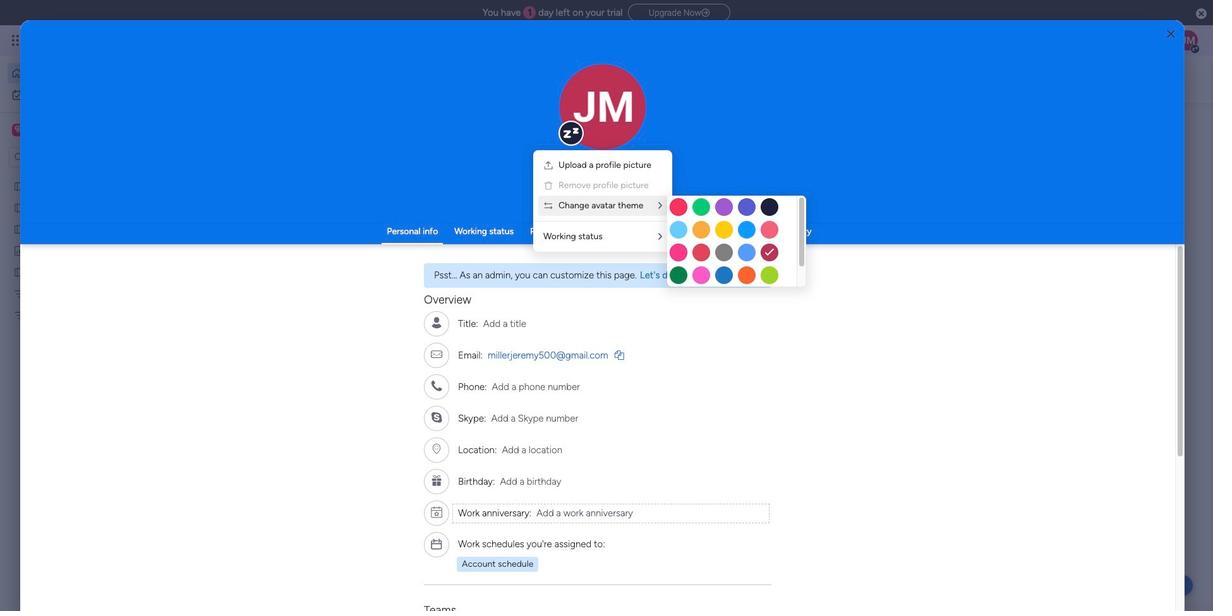 Task type: locate. For each thing, give the bounding box(es) containing it.
dapulse x slim image
[[755, 271, 761, 282]]

Search in workspace field
[[27, 150, 106, 165]]

select product image
[[11, 34, 24, 47]]

1 vertical spatial shareable board image
[[424, 256, 438, 270]]

0 vertical spatial option
[[8, 63, 154, 83]]

change avatar theme image
[[543, 201, 553, 211]]

dialog
[[20, 20, 1185, 612]]

workspace selection element
[[12, 123, 106, 139]]

shareable board image
[[13, 180, 25, 192], [424, 256, 438, 270]]

0 vertical spatial public board image
[[13, 202, 25, 214]]

workspace image
[[12, 123, 25, 137], [14, 123, 23, 137]]

copied! image
[[615, 351, 624, 360]]

1 horizontal spatial shareable board image
[[424, 256, 438, 270]]

list arrow image
[[658, 202, 662, 210], [658, 233, 662, 241]]

public board image right remove from favorites icon
[[600, 256, 614, 270]]

public board image down public dashboard icon
[[13, 266, 25, 278]]

1 horizontal spatial public board image
[[600, 256, 614, 270]]

1 workspace image from the left
[[12, 123, 25, 137]]

list box
[[0, 173, 161, 496]]

option
[[8, 63, 154, 83], [8, 85, 154, 105], [0, 175, 161, 177]]

public board image right dapulse check 2 image
[[775, 256, 789, 270]]

public board image up public dashboard icon
[[13, 202, 25, 214]]

component image for remove from favorites icon
[[424, 276, 436, 287]]

0 horizontal spatial component image
[[424, 276, 436, 287]]

public board image
[[13, 202, 25, 214], [13, 266, 25, 278]]

menu
[[533, 150, 672, 252]]

1 horizontal spatial component image
[[600, 276, 611, 287]]

2 horizontal spatial public board image
[[775, 256, 789, 270]]

public board image up public dashboard icon
[[13, 223, 25, 235]]

1 vertical spatial option
[[8, 85, 154, 105]]

component image
[[424, 276, 436, 287], [600, 276, 611, 287], [647, 514, 657, 525]]

0 vertical spatial list arrow image
[[658, 202, 662, 210]]

0 vertical spatial shareable board image
[[13, 180, 25, 192]]

1 vertical spatial public board image
[[13, 266, 25, 278]]

0 horizontal spatial shareable board image
[[13, 180, 25, 192]]

public board image
[[13, 223, 25, 235], [600, 256, 614, 270], [775, 256, 789, 270]]

2 vertical spatial option
[[0, 175, 161, 177]]

1 vertical spatial list arrow image
[[658, 233, 662, 241]]

workspace image
[[608, 495, 638, 525]]

remove from favorites image
[[557, 256, 570, 269]]

0 horizontal spatial public board image
[[13, 223, 25, 235]]

menu item
[[538, 176, 667, 196]]



Task type: vqa. For each thing, say whether or not it's contained in the screenshot.
dialog
yes



Task type: describe. For each thing, give the bounding box(es) containing it.
public dashboard image
[[13, 245, 25, 257]]

2 workspace image from the left
[[14, 123, 23, 137]]

quick search results list box
[[233, 143, 943, 311]]

dapulse check 2 image
[[765, 249, 774, 258]]

jeremy miller image
[[1178, 30, 1198, 51]]

2 horizontal spatial component image
[[647, 514, 657, 525]]

public board image for component icon
[[775, 256, 789, 270]]

public board image for add to favorites icon component image
[[600, 256, 614, 270]]

1 list arrow image from the top
[[658, 202, 662, 210]]

component image
[[775, 276, 787, 287]]

1 public board image from the top
[[13, 202, 25, 214]]

2 public board image from the top
[[13, 266, 25, 278]]

component image for add to favorites icon
[[600, 276, 611, 287]]

dapulse close image
[[1196, 8, 1207, 20]]

shareable board image inside "quick search results" 'list box'
[[424, 256, 438, 270]]

add to favorites image
[[732, 256, 745, 269]]

2 list arrow image from the top
[[658, 233, 662, 241]]

dapulse rightstroke image
[[701, 8, 710, 18]]

close image
[[1167, 29, 1175, 39]]



